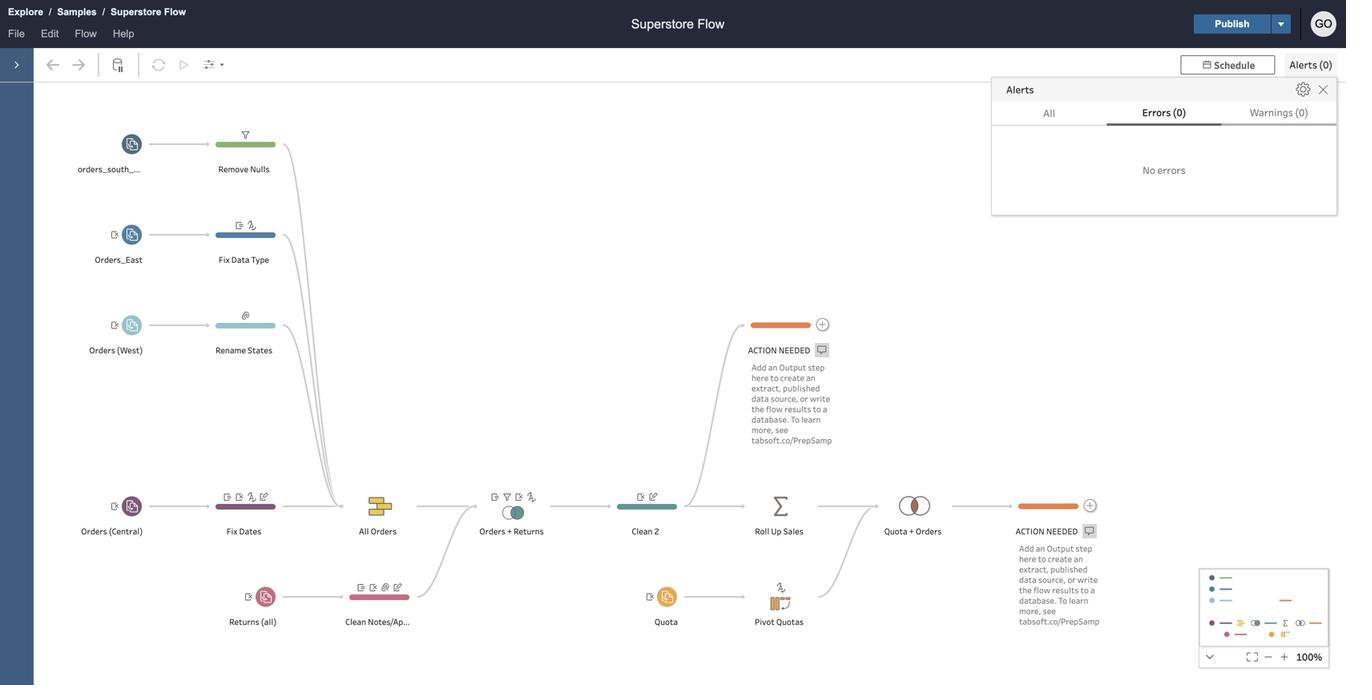 Task type: locate. For each thing, give the bounding box(es) containing it.
1 horizontal spatial tabsoft.co/prepsamp
[[1019, 616, 1100, 627]]

1 vertical spatial add
[[1019, 543, 1034, 554]]

remove
[[218, 163, 248, 175]]

returns (all)
[[229, 616, 276, 627]]

to
[[791, 414, 800, 425], [1058, 595, 1067, 606]]

0 horizontal spatial alerts
[[1006, 83, 1034, 96]]

1 vertical spatial write
[[1077, 574, 1098, 585]]

1 vertical spatial needed
[[1046, 526, 1078, 537]]

0 horizontal spatial action needed
[[748, 345, 810, 356]]

orders for orders + returns
[[479, 526, 505, 537]]

data
[[752, 393, 769, 404], [1019, 574, 1037, 585]]

flow
[[766, 403, 783, 415], [1034, 584, 1050, 596]]

1 vertical spatial see
[[1043, 605, 1056, 617]]

alerts
[[1290, 58, 1317, 71], [1006, 83, 1034, 96]]

output
[[779, 362, 806, 373], [1047, 543, 1074, 554]]

1 vertical spatial flow
[[1034, 584, 1050, 596]]

samples link
[[56, 4, 98, 20]]

1 vertical spatial or
[[1068, 574, 1076, 585]]

1 vertical spatial add an output step here to create an extract, published data source, or write the flow results to a database. to learn more, see tabsoft.co/prepsamp
[[1019, 543, 1100, 627]]

1 horizontal spatial add an output step here to create an extract, published data source, or write the flow results to a database. to learn more, see tabsoft.co/prepsamp
[[1019, 543, 1100, 627]]

database.
[[752, 414, 789, 425], [1019, 595, 1057, 606]]

fix
[[219, 254, 230, 265], [227, 526, 237, 537]]

(0) for alerts (0)
[[1319, 58, 1332, 71]]

the
[[752, 403, 764, 415], [1019, 584, 1032, 596]]

dates
[[239, 526, 261, 537]]

1 vertical spatial all
[[359, 526, 369, 537]]

0 horizontal spatial clean
[[345, 616, 366, 627]]

0 vertical spatial data
[[752, 393, 769, 404]]

help
[[113, 28, 134, 40]]

more,
[[752, 424, 774, 435], [1019, 605, 1041, 617]]

tabsoft.co/prepsamp
[[752, 435, 832, 446], [1019, 616, 1100, 627]]

0 vertical spatial alerts
[[1290, 58, 1317, 71]]

1 vertical spatial alerts
[[1006, 83, 1034, 96]]

orders (central)
[[81, 526, 143, 537]]

explore link
[[7, 4, 44, 20]]

orders
[[89, 345, 115, 356], [81, 526, 107, 537], [371, 526, 397, 537], [479, 526, 505, 537], [916, 526, 942, 537]]

0 horizontal spatial add
[[752, 362, 766, 373]]

0 vertical spatial action needed
[[748, 345, 810, 356]]

0 vertical spatial a
[[823, 403, 827, 415]]

help button
[[105, 24, 142, 48]]

0 vertical spatial more,
[[752, 424, 774, 435]]

(0) right errors in the top right of the page
[[1173, 106, 1186, 119]]

add
[[752, 362, 766, 373], [1019, 543, 1034, 554]]

returns
[[514, 526, 544, 537], [229, 616, 259, 627]]

0 vertical spatial add
[[752, 362, 766, 373]]

see
[[775, 424, 788, 435], [1043, 605, 1056, 617]]

(all)
[[261, 616, 276, 627]]

add an output step here to create an extract, published data source, or write the flow results to a database. to learn more, see tabsoft.co/prepsamp
[[752, 362, 832, 446], [1019, 543, 1100, 627]]

0 horizontal spatial data
[[752, 393, 769, 404]]

fix for fix dates
[[227, 526, 237, 537]]

1 horizontal spatial (0)
[[1295, 106, 1308, 119]]

0 vertical spatial or
[[800, 393, 808, 404]]

warnings (0)
[[1250, 106, 1308, 119]]

clean
[[632, 526, 653, 537], [345, 616, 366, 627]]

1 vertical spatial source,
[[1038, 574, 1066, 585]]

all for all orders
[[359, 526, 369, 537]]

fix left dates
[[227, 526, 237, 537]]

1 + from the left
[[507, 526, 512, 537]]

quota
[[884, 526, 907, 537], [655, 616, 678, 627]]

/ right samples
[[102, 6, 105, 17]]

1 vertical spatial clean
[[345, 616, 366, 627]]

file button
[[0, 24, 33, 48]]

/
[[49, 6, 52, 17], [102, 6, 105, 17]]

superstore
[[111, 6, 161, 17], [631, 17, 694, 31]]

1 vertical spatial tabsoft.co/prepsamp
[[1019, 616, 1100, 627]]

redo image
[[67, 53, 91, 77]]

1 horizontal spatial published
[[1051, 564, 1088, 575]]

add an output step to run the flow image
[[172, 53, 196, 77]]

(0)
[[1319, 58, 1332, 71], [1173, 106, 1186, 119], [1295, 106, 1308, 119]]

orders_south_2015
[[78, 163, 153, 175]]

0 vertical spatial tabsoft.co/prepsamp
[[752, 435, 832, 446]]

clean left "2"
[[632, 526, 653, 537]]

results
[[785, 403, 811, 415], [1052, 584, 1079, 596]]

1 horizontal spatial quota
[[884, 526, 907, 537]]

0 horizontal spatial a
[[823, 403, 827, 415]]

publish
[[1215, 18, 1250, 29]]

states
[[248, 345, 272, 356]]

0 horizontal spatial here
[[752, 372, 769, 383]]

all for all
[[1043, 107, 1055, 120]]

flow button
[[67, 24, 105, 48]]

1 horizontal spatial results
[[1052, 584, 1079, 596]]

1 horizontal spatial action
[[1016, 526, 1045, 537]]

1 vertical spatial results
[[1052, 584, 1079, 596]]

1 horizontal spatial write
[[1077, 574, 1098, 585]]

all
[[1043, 107, 1055, 120], [359, 526, 369, 537]]

1 vertical spatial action needed
[[1016, 526, 1078, 537]]

1 vertical spatial extract,
[[1019, 564, 1049, 575]]

0 vertical spatial database.
[[752, 414, 789, 425]]

1 horizontal spatial +
[[909, 526, 914, 537]]

1 horizontal spatial or
[[1068, 574, 1076, 585]]

0 vertical spatial add an output step here to create an extract, published data source, or write the flow results to a database. to learn more, see tabsoft.co/prepsamp
[[752, 362, 832, 446]]

0 horizontal spatial database.
[[752, 414, 789, 425]]

needed
[[779, 345, 810, 356], [1046, 526, 1078, 537]]

flow inside "popup button"
[[75, 28, 97, 40]]

0 horizontal spatial (0)
[[1173, 106, 1186, 119]]

a
[[823, 403, 827, 415], [1090, 584, 1095, 596]]

(0) down go popup button at the right top of page
[[1319, 58, 1332, 71]]

0 vertical spatial extract,
[[752, 383, 781, 394]]

0 horizontal spatial tabsoft.co/prepsamp
[[752, 435, 832, 446]]

source,
[[771, 393, 798, 404], [1038, 574, 1066, 585]]

1 horizontal spatial the
[[1019, 584, 1032, 596]]

remove nulls
[[218, 163, 270, 175]]

1 horizontal spatial clean
[[632, 526, 653, 537]]

action
[[748, 345, 777, 356], [1016, 526, 1045, 537]]

nulls
[[250, 163, 270, 175]]

superstore flow
[[631, 17, 725, 31]]

to
[[770, 372, 779, 383], [813, 403, 821, 415], [1038, 553, 1046, 564], [1081, 584, 1089, 596]]

go
[[1315, 18, 1332, 30]]

1 vertical spatial returns
[[229, 616, 259, 627]]

0 vertical spatial needed
[[779, 345, 810, 356]]

learn
[[801, 414, 821, 425], [1069, 595, 1088, 606]]

flow
[[164, 6, 186, 17], [697, 17, 725, 31], [75, 28, 97, 40]]

(0) right warnings
[[1295, 106, 1308, 119]]

0 vertical spatial results
[[785, 403, 811, 415]]

action needed
[[748, 345, 810, 356], [1016, 526, 1078, 537]]

1 horizontal spatial flow
[[164, 6, 186, 17]]

schedule
[[1214, 58, 1255, 71]]

1 horizontal spatial more,
[[1019, 605, 1041, 617]]

0 vertical spatial the
[[752, 403, 764, 415]]

1 vertical spatial more,
[[1019, 605, 1041, 617]]

0 horizontal spatial quota
[[655, 616, 678, 627]]

0 vertical spatial learn
[[801, 414, 821, 425]]

pivot quotas
[[755, 616, 804, 627]]

extract,
[[752, 383, 781, 394], [1019, 564, 1049, 575]]

0 horizontal spatial or
[[800, 393, 808, 404]]

1 horizontal spatial /
[[102, 6, 105, 17]]

0 horizontal spatial create
[[780, 372, 804, 383]]

1 horizontal spatial output
[[1047, 543, 1074, 554]]

write
[[810, 393, 830, 404], [1077, 574, 1098, 585]]

quota for quota + orders
[[884, 526, 907, 537]]

fix left data at the top
[[219, 254, 230, 265]]

1 vertical spatial quota
[[655, 616, 678, 627]]

1 / from the left
[[49, 6, 52, 17]]

2 + from the left
[[909, 526, 914, 537]]

1 horizontal spatial alerts
[[1290, 58, 1317, 71]]

superstore flow link
[[110, 4, 187, 20]]

no refreshes available image
[[147, 53, 171, 77]]

0 horizontal spatial see
[[775, 424, 788, 435]]

an
[[768, 362, 777, 373], [806, 372, 815, 383], [1036, 543, 1045, 554], [1074, 553, 1083, 564]]

1 horizontal spatial needed
[[1046, 526, 1078, 537]]

1 horizontal spatial a
[[1090, 584, 1095, 596]]

clean left notes/approver
[[345, 616, 366, 627]]

1 vertical spatial fix
[[227, 526, 237, 537]]

0 horizontal spatial source,
[[771, 393, 798, 404]]

schedule button
[[1180, 55, 1275, 75]]

2 horizontal spatial (0)
[[1319, 58, 1332, 71]]

rename states
[[215, 345, 272, 356]]

fix for fix data type
[[219, 254, 230, 265]]

1 horizontal spatial source,
[[1038, 574, 1066, 585]]

0 vertical spatial published
[[783, 383, 820, 394]]

1 horizontal spatial to
[[1058, 595, 1067, 606]]

0 horizontal spatial flow
[[766, 403, 783, 415]]

/ up the edit
[[49, 6, 52, 17]]

0 horizontal spatial all
[[359, 526, 369, 537]]

here
[[752, 372, 769, 383], [1019, 553, 1036, 564]]

file
[[8, 28, 25, 40]]

create
[[780, 372, 804, 383], [1048, 553, 1072, 564]]

or
[[800, 393, 808, 404], [1068, 574, 1076, 585]]

1 vertical spatial output
[[1047, 543, 1074, 554]]

clean 2
[[632, 526, 659, 537]]

published
[[783, 383, 820, 394], [1051, 564, 1088, 575]]

0 vertical spatial fix
[[219, 254, 230, 265]]

+
[[507, 526, 512, 537], [909, 526, 914, 537]]

1 vertical spatial learn
[[1069, 595, 1088, 606]]

pivot
[[755, 616, 775, 627]]

step
[[808, 362, 825, 373], [1076, 543, 1092, 554]]

clean notes/approver
[[345, 616, 428, 627]]

errors (0)
[[1142, 106, 1186, 119]]

+ for orders
[[507, 526, 512, 537]]



Task type: vqa. For each thing, say whether or not it's contained in the screenshot.
the 'Gary'
no



Task type: describe. For each thing, give the bounding box(es) containing it.
0 vertical spatial to
[[791, 414, 800, 425]]

orders + returns
[[479, 526, 544, 537]]

up
[[771, 526, 782, 537]]

1 horizontal spatial learn
[[1069, 595, 1088, 606]]

no
[[1143, 163, 1155, 177]]

0 vertical spatial flow
[[766, 403, 783, 415]]

quotas
[[776, 616, 804, 627]]

roll
[[755, 526, 769, 537]]

0 horizontal spatial needed
[[779, 345, 810, 356]]

2 / from the left
[[102, 6, 105, 17]]

1 horizontal spatial step
[[1076, 543, 1092, 554]]

samples
[[57, 6, 97, 17]]

alerts for alerts
[[1006, 83, 1034, 96]]

clean for clean notes/approver
[[345, 616, 366, 627]]

0 vertical spatial see
[[775, 424, 788, 435]]

1 horizontal spatial here
[[1019, 553, 1036, 564]]

2 horizontal spatial flow
[[697, 17, 725, 31]]

1 horizontal spatial superstore
[[631, 17, 694, 31]]

type
[[251, 254, 269, 265]]

clean for clean 2
[[632, 526, 653, 537]]

explore / samples / superstore flow
[[8, 6, 186, 17]]

0 horizontal spatial output
[[779, 362, 806, 373]]

alerts for alerts (0)
[[1290, 58, 1317, 71]]

0 vertical spatial step
[[808, 362, 825, 373]]

orders_east
[[95, 254, 143, 265]]

no errors
[[1143, 163, 1186, 177]]

1 vertical spatial published
[[1051, 564, 1088, 575]]

data
[[231, 254, 250, 265]]

(0) for warnings (0)
[[1295, 106, 1308, 119]]

rename
[[215, 345, 246, 356]]

0 vertical spatial here
[[752, 372, 769, 383]]

0 horizontal spatial returns
[[229, 616, 259, 627]]

0 horizontal spatial published
[[783, 383, 820, 394]]

0 horizontal spatial results
[[785, 403, 811, 415]]

orders for orders (west)
[[89, 345, 115, 356]]

1 horizontal spatial create
[[1048, 553, 1072, 564]]

1 vertical spatial the
[[1019, 584, 1032, 596]]

0 vertical spatial action
[[748, 345, 777, 356]]

sales
[[783, 526, 803, 537]]

errors
[[1157, 163, 1186, 177]]

1 vertical spatial to
[[1058, 595, 1067, 606]]

1 vertical spatial a
[[1090, 584, 1095, 596]]

(0) for errors (0)
[[1173, 106, 1186, 119]]

publish button
[[1194, 14, 1271, 34]]

(west)
[[117, 345, 143, 356]]

(central)
[[109, 526, 143, 537]]

warnings
[[1250, 106, 1293, 119]]

0 horizontal spatial more,
[[752, 424, 774, 435]]

0 horizontal spatial the
[[752, 403, 764, 415]]

alerts (0)
[[1290, 58, 1332, 71]]

explore
[[8, 6, 43, 17]]

1 horizontal spatial returns
[[514, 526, 544, 537]]

all orders
[[359, 526, 397, 537]]

1 vertical spatial database.
[[1019, 595, 1057, 606]]

1 horizontal spatial add
[[1019, 543, 1034, 554]]

0 horizontal spatial learn
[[801, 414, 821, 425]]

0 horizontal spatial write
[[810, 393, 830, 404]]

0 horizontal spatial extract,
[[752, 383, 781, 394]]

edit button
[[33, 24, 67, 48]]

1 horizontal spatial action needed
[[1016, 526, 1078, 537]]

roll up sales
[[755, 526, 803, 537]]

quota for quota
[[655, 616, 678, 627]]

go button
[[1311, 11, 1336, 37]]

orders (west)
[[89, 345, 143, 356]]

0 horizontal spatial add an output step here to create an extract, published data source, or write the flow results to a database. to learn more, see tabsoft.co/prepsamp
[[752, 362, 832, 446]]

1 horizontal spatial see
[[1043, 605, 1056, 617]]

1 vertical spatial data
[[1019, 574, 1037, 585]]

notes/approver
[[368, 616, 428, 627]]

+ for quota
[[909, 526, 914, 537]]

2
[[654, 526, 659, 537]]

fix data type
[[219, 254, 269, 265]]

quota + orders
[[884, 526, 942, 537]]

edit
[[41, 28, 59, 40]]

orders for orders (central)
[[81, 526, 107, 537]]

errors
[[1142, 106, 1171, 119]]

fix dates
[[227, 526, 261, 537]]

0 horizontal spatial superstore
[[111, 6, 161, 17]]

undo image
[[41, 53, 65, 77]]



